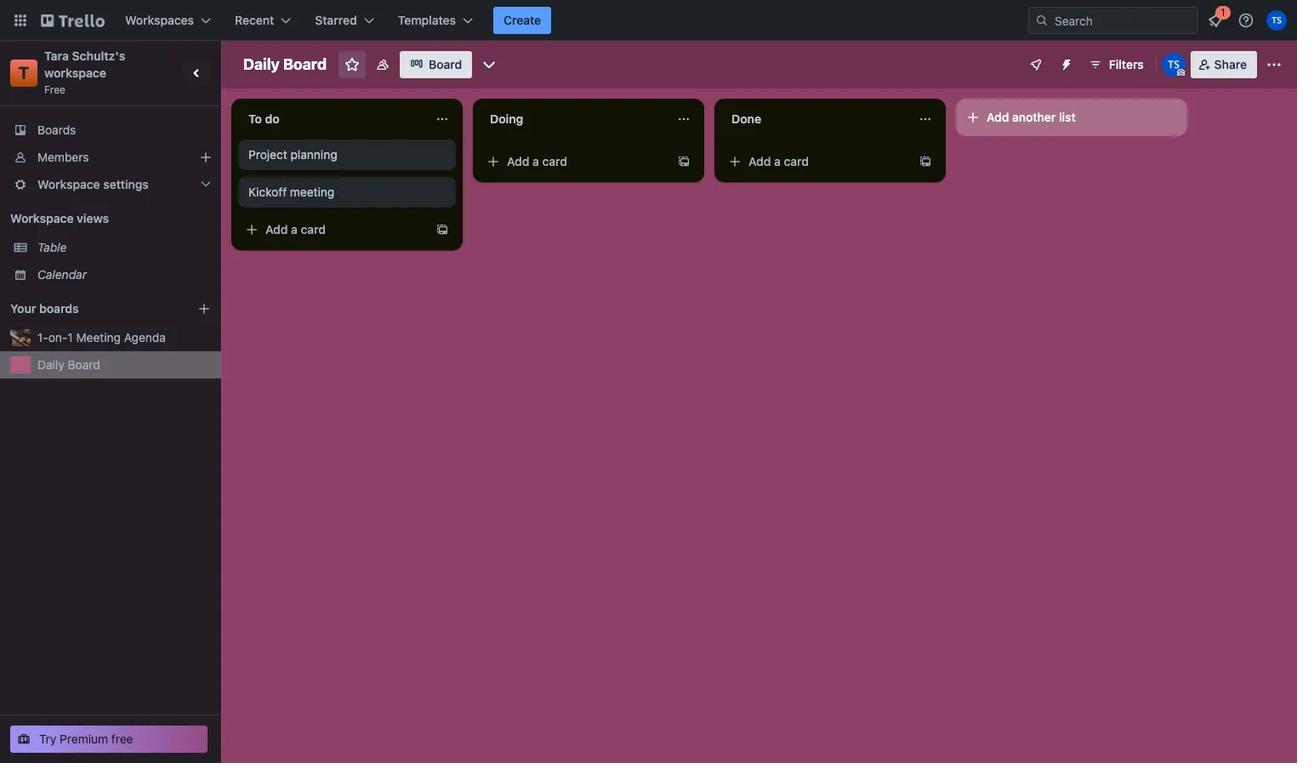 Task type: describe. For each thing, give the bounding box(es) containing it.
tara schultz's workspace free
[[44, 48, 128, 96]]

1 notification image
[[1205, 10, 1226, 31]]

workspace for workspace views
[[10, 211, 74, 225]]

your
[[10, 301, 36, 316]]

planning
[[291, 147, 337, 162]]

add for done
[[749, 154, 771, 168]]

create button
[[493, 7, 551, 34]]

starred
[[315, 13, 357, 27]]

this member is an admin of this board. image
[[1177, 69, 1185, 77]]

calendar
[[37, 267, 87, 282]]

2 horizontal spatial board
[[429, 57, 462, 71]]

a for doing
[[533, 154, 539, 168]]

daily inside 'link'
[[37, 357, 64, 372]]

automation image
[[1053, 51, 1077, 75]]

do
[[265, 111, 280, 126]]

Doing text field
[[480, 105, 667, 133]]

create
[[504, 13, 541, 27]]

table
[[37, 240, 67, 254]]

create from template… image for to do
[[436, 223, 449, 236]]

project planning link
[[248, 146, 446, 163]]

add for to do
[[265, 222, 288, 236]]

another
[[1012, 110, 1056, 124]]

your boards with 2 items element
[[10, 299, 172, 319]]

kickoff
[[248, 185, 287, 199]]

share button
[[1191, 51, 1257, 78]]

star or unstar board image
[[344, 56, 360, 73]]

on-
[[48, 330, 68, 345]]

calendar link
[[37, 266, 211, 283]]

board link
[[400, 51, 472, 78]]

workspace settings
[[37, 177, 149, 191]]

meeting
[[290, 185, 335, 199]]

customize views image
[[481, 56, 498, 73]]

create from template… image
[[919, 155, 932, 168]]

To do text field
[[238, 105, 425, 133]]

workspaces button
[[115, 7, 221, 34]]

board inside 'link'
[[68, 357, 100, 372]]

workspace views
[[10, 211, 109, 225]]

daily inside text field
[[243, 55, 280, 73]]

filters
[[1109, 57, 1144, 71]]

card for doing
[[542, 154, 567, 168]]

t
[[19, 63, 29, 83]]

try premium free
[[39, 732, 133, 746]]

to do
[[248, 111, 280, 126]]

a for to do
[[291, 222, 298, 236]]

open information menu image
[[1238, 12, 1255, 29]]

workspace navigation collapse icon image
[[185, 61, 209, 85]]

Search field
[[1049, 8, 1198, 33]]

free
[[44, 83, 65, 96]]

a for done
[[774, 154, 781, 168]]

back to home image
[[41, 7, 105, 34]]

recent button
[[225, 7, 301, 34]]

workspaces
[[125, 13, 194, 27]]

kickoff meeting
[[248, 185, 335, 199]]

create from template… image for doing
[[677, 155, 691, 168]]

table link
[[37, 239, 211, 256]]

workspace
[[44, 66, 106, 80]]

tara schultz's workspace link
[[44, 48, 128, 80]]

meeting
[[76, 330, 121, 345]]

0 vertical spatial tara schultz (taraschultz7) image
[[1267, 10, 1287, 31]]



Task type: vqa. For each thing, say whether or not it's contained in the screenshot.
Your in the left top of the page
yes



Task type: locate. For each thing, give the bounding box(es) containing it.
members link
[[0, 144, 221, 171]]

add a card for done
[[749, 154, 809, 168]]

filters button
[[1084, 51, 1149, 78]]

1 horizontal spatial card
[[542, 154, 567, 168]]

2 horizontal spatial add a card
[[749, 154, 809, 168]]

1-
[[37, 330, 48, 345]]

your boards
[[10, 301, 79, 316]]

card for to do
[[301, 222, 326, 236]]

1 vertical spatial create from template… image
[[436, 223, 449, 236]]

0 horizontal spatial daily
[[37, 357, 64, 372]]

1 horizontal spatial create from template… image
[[677, 155, 691, 168]]

1 vertical spatial workspace
[[10, 211, 74, 225]]

show menu image
[[1266, 56, 1283, 73]]

daily board link
[[37, 356, 211, 373]]

project
[[248, 147, 287, 162]]

0 vertical spatial daily board
[[243, 55, 327, 73]]

try
[[39, 732, 56, 746]]

add a card button down kickoff meeting link
[[238, 216, 429, 243]]

0 vertical spatial workspace
[[37, 177, 100, 191]]

0 horizontal spatial add a card
[[265, 222, 326, 236]]

done
[[732, 111, 761, 126]]

0 horizontal spatial create from template… image
[[436, 223, 449, 236]]

templates button
[[388, 7, 483, 34]]

share
[[1214, 57, 1247, 71]]

board down 1
[[68, 357, 100, 372]]

starred button
[[305, 7, 384, 34]]

add a card down done
[[749, 154, 809, 168]]

1 horizontal spatial tara schultz (taraschultz7) image
[[1267, 10, 1287, 31]]

Board name text field
[[235, 51, 335, 78]]

1-on-1 meeting agenda
[[37, 330, 166, 345]]

agenda
[[124, 330, 166, 345]]

1 vertical spatial tara schultz (taraschultz7) image
[[1162, 53, 1186, 77]]

0 horizontal spatial tara schultz (taraschultz7) image
[[1162, 53, 1186, 77]]

project planning
[[248, 147, 337, 162]]

workspace up table
[[10, 211, 74, 225]]

card down 'meeting'
[[301, 222, 326, 236]]

1 horizontal spatial board
[[283, 55, 327, 73]]

a down done "text box"
[[774, 154, 781, 168]]

board inside text field
[[283, 55, 327, 73]]

workspace visible image
[[376, 58, 390, 71]]

0 horizontal spatial daily board
[[37, 357, 100, 372]]

add a card button for doing
[[480, 148, 670, 175]]

add a card button for done
[[721, 148, 912, 175]]

2 horizontal spatial card
[[784, 154, 809, 168]]

add a card button for to do
[[238, 216, 429, 243]]

tara schultz (taraschultz7) image right the open information menu icon at top
[[1267, 10, 1287, 31]]

a
[[533, 154, 539, 168], [774, 154, 781, 168], [291, 222, 298, 236]]

0 horizontal spatial card
[[301, 222, 326, 236]]

add left another
[[987, 110, 1009, 124]]

workspace for workspace settings
[[37, 177, 100, 191]]

Done text field
[[721, 105, 909, 133]]

add a card button down doing text field
[[480, 148, 670, 175]]

tara
[[44, 48, 69, 63]]

workspace inside dropdown button
[[37, 177, 100, 191]]

workspace settings button
[[0, 171, 221, 198]]

search image
[[1035, 14, 1049, 27]]

t link
[[10, 60, 37, 87]]

members
[[37, 150, 89, 164]]

add a card down doing
[[507, 154, 567, 168]]

add another list
[[987, 110, 1076, 124]]

power ups image
[[1029, 58, 1043, 71]]

card down done "text box"
[[784, 154, 809, 168]]

0 horizontal spatial add a card button
[[238, 216, 429, 243]]

daily down on- in the top left of the page
[[37, 357, 64, 372]]

add down done
[[749, 154, 771, 168]]

daily board inside daily board text field
[[243, 55, 327, 73]]

0 horizontal spatial board
[[68, 357, 100, 372]]

2 horizontal spatial a
[[774, 154, 781, 168]]

card for done
[[784, 154, 809, 168]]

boards
[[37, 122, 76, 137]]

card
[[542, 154, 567, 168], [784, 154, 809, 168], [301, 222, 326, 236]]

boards link
[[0, 117, 221, 144]]

doing
[[490, 111, 523, 126]]

add a card for to do
[[265, 222, 326, 236]]

settings
[[103, 177, 149, 191]]

add a card for doing
[[507, 154, 567, 168]]

daily board
[[243, 55, 327, 73], [37, 357, 100, 372]]

to
[[248, 111, 262, 126]]

daily board inside daily board 'link'
[[37, 357, 100, 372]]

add down doing
[[507, 154, 530, 168]]

a down doing text field
[[533, 154, 539, 168]]

2 horizontal spatial add a card button
[[721, 148, 912, 175]]

daily board down recent dropdown button
[[243, 55, 327, 73]]

add inside "button"
[[987, 110, 1009, 124]]

1 horizontal spatial a
[[533, 154, 539, 168]]

0 vertical spatial create from template… image
[[677, 155, 691, 168]]

1 vertical spatial daily
[[37, 357, 64, 372]]

tara schultz (taraschultz7) image right filters
[[1162, 53, 1186, 77]]

0 vertical spatial daily
[[243, 55, 280, 73]]

1 horizontal spatial add a card
[[507, 154, 567, 168]]

add a card button down done "text box"
[[721, 148, 912, 175]]

boards
[[39, 301, 79, 316]]

1 horizontal spatial daily
[[243, 55, 280, 73]]

add board image
[[197, 302, 211, 316]]

premium
[[60, 732, 108, 746]]

board
[[283, 55, 327, 73], [429, 57, 462, 71], [68, 357, 100, 372]]

add a card button
[[480, 148, 670, 175], [721, 148, 912, 175], [238, 216, 429, 243]]

add a card down kickoff meeting on the top
[[265, 222, 326, 236]]

add for doing
[[507, 154, 530, 168]]

0 horizontal spatial a
[[291, 222, 298, 236]]

1 horizontal spatial daily board
[[243, 55, 327, 73]]

daily down recent dropdown button
[[243, 55, 280, 73]]

workspace down members
[[37, 177, 100, 191]]

recent
[[235, 13, 274, 27]]

add a card
[[507, 154, 567, 168], [749, 154, 809, 168], [265, 222, 326, 236]]

tara schultz (taraschultz7) image
[[1267, 10, 1287, 31], [1162, 53, 1186, 77]]

add
[[987, 110, 1009, 124], [507, 154, 530, 168], [749, 154, 771, 168], [265, 222, 288, 236]]

daily board down 1
[[37, 357, 100, 372]]

add another list button
[[956, 99, 1188, 136]]

1 vertical spatial daily board
[[37, 357, 100, 372]]

add down kickoff
[[265, 222, 288, 236]]

a down kickoff meeting on the top
[[291, 222, 298, 236]]

card down doing text field
[[542, 154, 567, 168]]

kickoff meeting link
[[248, 184, 446, 201]]

1-on-1 meeting agenda link
[[37, 329, 211, 346]]

free
[[111, 732, 133, 746]]

1
[[68, 330, 73, 345]]

board left star or unstar board icon
[[283, 55, 327, 73]]

board left customize views 'icon'
[[429, 57, 462, 71]]

workspace
[[37, 177, 100, 191], [10, 211, 74, 225]]

try premium free button
[[10, 726, 208, 753]]

create from template… image
[[677, 155, 691, 168], [436, 223, 449, 236]]

list
[[1059, 110, 1076, 124]]

views
[[77, 211, 109, 225]]

schultz's
[[72, 48, 125, 63]]

templates
[[398, 13, 456, 27]]

daily
[[243, 55, 280, 73], [37, 357, 64, 372]]

primary element
[[0, 0, 1297, 41]]

1 horizontal spatial add a card button
[[480, 148, 670, 175]]



